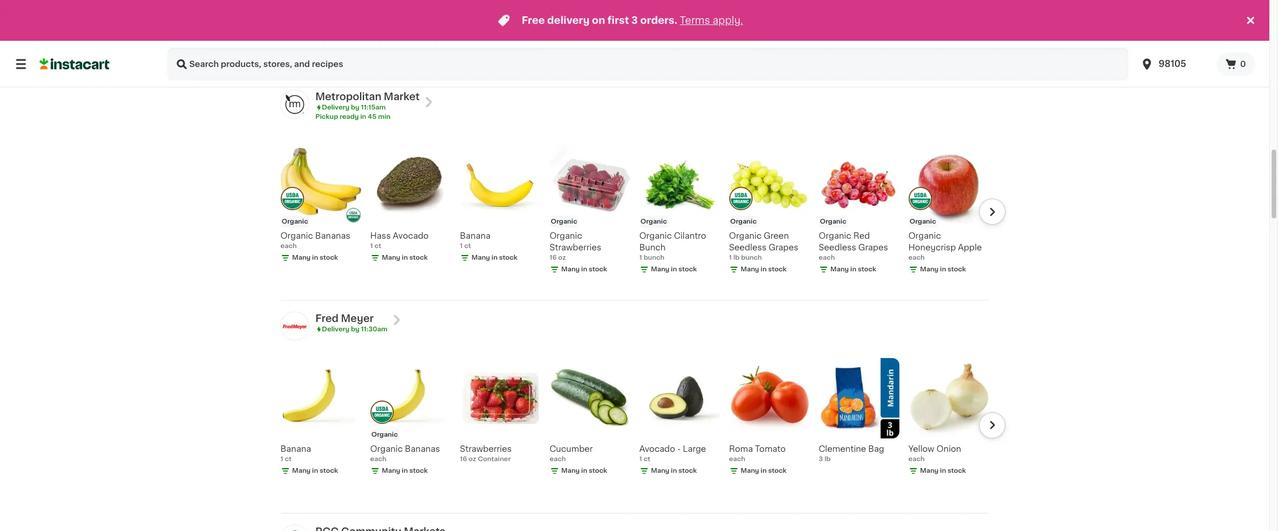 Task type: vqa. For each thing, say whether or not it's contained in the screenshot.
Seedless corresponding to Organic Green Seedless Grapes
yes



Task type: describe. For each thing, give the bounding box(es) containing it.
container
[[478, 456, 511, 463]]

organic bananas each for the topmost item badge image
[[281, 232, 350, 249]]

fred meyer
[[315, 314, 374, 323]]

free
[[522, 16, 545, 25]]

organic inside the organic honeycrisp apple each
[[909, 232, 941, 240]]

avocado inside avocado - large 1 ct
[[639, 445, 675, 453]]

ct inside hass avocado 1 ct
[[375, 243, 381, 249]]

yellow onion each
[[909, 445, 961, 463]]

green seedless grapes, 3 lbs 3 lb
[[550, 10, 614, 39]]

by for 11:30am
[[351, 326, 359, 333]]

0
[[1240, 60, 1246, 68]]

1 inside hass avocado 1 ct
[[370, 243, 373, 249]]

-
[[677, 445, 681, 453]]

lbs inside green seedless grapes, 3 lbs 3 lb
[[591, 21, 603, 30]]

delivery by 11:30am
[[322, 326, 387, 333]]

oz inside strawberries 16 oz container
[[469, 456, 476, 463]]

mandarins, 5 lbs 5 lb
[[729, 10, 796, 27]]

45
[[368, 113, 377, 120]]

avocado for large
[[485, 10, 521, 18]]

roma tomato each
[[729, 445, 786, 463]]

organic inside organic blueberries, 18 oz 18 oz
[[639, 10, 672, 18]]

cucumber
[[550, 445, 593, 453]]

1 horizontal spatial strawberries
[[550, 243, 601, 252]]

98105 button
[[1140, 48, 1210, 80]]

metropolitan market
[[315, 92, 420, 101]]

Search field
[[168, 48, 1128, 80]]

organic inside organic green seedless grapes 1 lb bunch
[[729, 232, 762, 240]]

green inside organic green seedless grapes 1 lb bunch
[[764, 232, 789, 240]]

organic cilantro bunch 1 bunch
[[639, 232, 706, 261]]

large inside large avocado hass variety, 5 ct 5 ct
[[460, 10, 483, 18]]

large inside avocado - large 1 ct
[[683, 445, 706, 453]]

hass avocado 1 ct
[[370, 232, 429, 249]]

lbs inside mandarins, 5 lbs 5 lb
[[784, 10, 796, 18]]

0 vertical spatial item badge image
[[281, 187, 304, 211]]

bag
[[868, 445, 884, 453]]

large avocado hass variety, 5 ct 5 ct
[[460, 10, 531, 39]]

3 inside clementine bag 3 lb
[[819, 456, 823, 463]]

each inside the organic honeycrisp apple each
[[909, 254, 925, 261]]

terms
[[680, 16, 710, 25]]

item badge image for organic green seedless grapes
[[729, 187, 752, 211]]

organic inside the organic long english cucumber, 3 ct 3 ct
[[819, 10, 851, 18]]

delivery for delivery by 11:30am
[[322, 326, 349, 333]]

1 horizontal spatial banana 1 ct
[[460, 232, 491, 249]]

delivery
[[547, 16, 590, 25]]

seedless for organic green seedless grapes
[[729, 243, 767, 252]]

on
[[592, 16, 605, 25]]

0 horizontal spatial banana
[[281, 445, 311, 453]]

1 inside organic green seedless grapes 1 lb bunch
[[729, 254, 732, 261]]

bananas for the topmost item badge image
[[315, 232, 350, 240]]

organic blueberries, 18 oz 18 oz
[[639, 10, 711, 39]]

blueberries,
[[639, 21, 688, 30]]

11:15am
[[361, 104, 386, 111]]

grapes,
[[550, 21, 582, 30]]

cucumber, inside cocktail cucumber, greenhouse grown, 1.5 lbs
[[909, 21, 953, 30]]

3 inside limited time offer region
[[631, 16, 638, 25]]

mandarins,
[[729, 10, 774, 18]]

bunch inside organic cilantro bunch 1 bunch
[[644, 254, 665, 261]]

organic inside organic cilantro bunch 1 bunch
[[639, 232, 672, 240]]

cucumber, inside the organic long english cucumber, 3 ct 3 ct
[[851, 21, 895, 30]]

delivery by 11:15am
[[322, 104, 386, 111]]

lb inside organic green seedless grapes 1 lb bunch
[[733, 254, 740, 261]]

item badge image for organic honeycrisp apple
[[909, 187, 932, 211]]

fred
[[315, 314, 339, 323]]

seedless inside green seedless grapes, 3 lbs 3 lb
[[577, 10, 614, 18]]

organic honeycrisp apple each
[[909, 232, 982, 261]]

1 vertical spatial 18
[[639, 32, 647, 39]]

avocado - large 1 ct
[[639, 445, 706, 463]]

item carousel region for meyer
[[264, 354, 1005, 509]]

by for 11:15am
[[351, 104, 359, 111]]

organic inside organic strawberries 16 oz
[[550, 232, 582, 240]]

bunch inside organic green seedless grapes 1 lb bunch
[[741, 254, 762, 261]]

yellow
[[909, 445, 935, 453]]

terms apply. link
[[680, 16, 743, 25]]

fred meyer image
[[281, 312, 308, 340]]

english
[[819, 21, 848, 30]]

min
[[378, 113, 390, 120]]

many in stock link
[[281, 0, 361, 41]]

tomato
[[755, 445, 786, 453]]

hass inside large avocado hass variety, 5 ct 5 ct
[[460, 21, 481, 30]]



Task type: locate. For each thing, give the bounding box(es) containing it.
2 grapes from the left
[[858, 243, 888, 252]]

avocado inside hass avocado 1 ct
[[393, 232, 429, 240]]

1 vertical spatial avocado
[[393, 232, 429, 240]]

clementine
[[819, 445, 866, 453]]

0 vertical spatial by
[[351, 104, 359, 111]]

bunch
[[639, 243, 666, 252]]

2 delivery from the top
[[322, 326, 349, 333]]

11:30am
[[361, 326, 387, 333]]

bunch
[[644, 254, 665, 261], [741, 254, 762, 261]]

delivery
[[322, 104, 349, 111], [322, 326, 349, 333]]

1 horizontal spatial cucumber,
[[909, 21, 953, 30]]

seedless
[[577, 10, 614, 18], [729, 243, 767, 252], [819, 243, 856, 252]]

1 vertical spatial hass
[[370, 232, 391, 240]]

0 horizontal spatial seedless
[[577, 10, 614, 18]]

1 cucumber, from the left
[[851, 21, 895, 30]]

0 button
[[1217, 52, 1255, 76]]

each inside yellow onion each
[[909, 456, 925, 463]]

1.5 lb
[[909, 44, 925, 51]]

cucumber each
[[550, 445, 593, 463]]

1 horizontal spatial lbs
[[784, 10, 796, 18]]

limited time offer region
[[0, 0, 1244, 41]]

1 vertical spatial lbs
[[591, 21, 603, 30]]

strawberries
[[550, 243, 601, 252], [460, 445, 512, 453]]

0 vertical spatial avocado
[[485, 10, 521, 18]]

seedless for organic red seedless grapes
[[819, 243, 856, 252]]

0 vertical spatial 18
[[690, 21, 699, 30]]

item carousel region containing large avocado hass variety, 5 ct
[[281, 0, 1005, 73]]

lb
[[735, 21, 741, 27], [376, 32, 382, 39], [555, 32, 562, 39], [919, 44, 925, 51], [733, 254, 740, 261], [825, 456, 831, 463]]

1 horizontal spatial 1.5
[[940, 45, 951, 53]]

0 vertical spatial hass
[[460, 21, 481, 30]]

large up variety,
[[460, 10, 483, 18]]

organic red seedless grapes each
[[819, 232, 888, 261]]

pickup
[[315, 113, 338, 120]]

delivery down 'fred'
[[322, 326, 349, 333]]

in
[[312, 32, 318, 39], [761, 32, 767, 39], [402, 44, 408, 51], [492, 44, 498, 51], [671, 44, 677, 51], [850, 56, 856, 62], [940, 56, 946, 62], [360, 113, 366, 120], [312, 254, 318, 261], [402, 254, 408, 261], [492, 254, 498, 261], [581, 266, 587, 273], [671, 266, 677, 273], [761, 266, 767, 273], [850, 266, 856, 273], [940, 266, 946, 273], [312, 468, 318, 474], [402, 468, 408, 474], [581, 468, 587, 474], [671, 468, 677, 474], [761, 468, 767, 474], [940, 468, 946, 474]]

0 horizontal spatial 18
[[639, 32, 647, 39]]

apply.
[[713, 16, 743, 25]]

0 horizontal spatial item badge image
[[281, 187, 304, 211]]

ct
[[523, 21, 531, 30], [466, 32, 473, 39], [826, 33, 835, 41], [825, 44, 831, 51], [375, 243, 381, 249], [464, 243, 471, 249], [285, 456, 292, 463], [644, 456, 650, 463]]

free delivery on first 3 orders. terms apply.
[[522, 16, 743, 25]]

item carousel region for market
[[264, 140, 1005, 295]]

1 vertical spatial organic bananas each
[[370, 445, 440, 463]]

1 horizontal spatial seedless
[[729, 243, 767, 252]]

lbs down "greenhouse"
[[953, 45, 965, 53]]

3 lb
[[370, 32, 382, 39]]

0 horizontal spatial 1.5
[[909, 44, 917, 51]]

2 bunch from the left
[[741, 254, 762, 261]]

1 horizontal spatial large
[[683, 445, 706, 453]]

1 item badge image from the left
[[729, 187, 752, 211]]

1 inside organic cilantro bunch 1 bunch
[[639, 254, 642, 261]]

many in stock
[[292, 32, 338, 39], [741, 32, 787, 39], [382, 44, 428, 51], [472, 44, 518, 51], [651, 44, 697, 51], [830, 56, 876, 62], [920, 56, 966, 62], [292, 254, 338, 261], [382, 254, 428, 261], [472, 254, 518, 261], [561, 266, 607, 273], [651, 266, 697, 273], [741, 266, 787, 273], [830, 266, 876, 273], [920, 266, 966, 273], [292, 468, 338, 474], [382, 468, 428, 474], [561, 468, 607, 474], [651, 468, 697, 474], [741, 468, 787, 474], [920, 468, 966, 474]]

cilantro
[[674, 232, 706, 240]]

2 horizontal spatial seedless
[[819, 243, 856, 252]]

1 vertical spatial 16
[[460, 456, 467, 463]]

2 vertical spatial item carousel region
[[264, 354, 1005, 509]]

organic long english cucumber, 3 ct 3 ct
[[819, 10, 895, 51]]

ct inside avocado - large 1 ct
[[644, 456, 650, 463]]

16 inside strawberries 16 oz container
[[460, 456, 467, 463]]

item badge image up organic green seedless grapes 1 lb bunch
[[729, 187, 752, 211]]

banana
[[460, 232, 491, 240], [281, 445, 311, 453]]

16
[[550, 254, 557, 261], [460, 456, 467, 463]]

grapes inside 'organic red seedless grapes each'
[[858, 243, 888, 252]]

delivery up the pickup in the left top of the page
[[322, 104, 349, 111]]

grapes for red
[[858, 243, 888, 252]]

1 horizontal spatial item badge image
[[909, 187, 932, 211]]

orders.
[[640, 16, 677, 25]]

grapes
[[769, 243, 798, 252], [858, 243, 888, 252]]

0 horizontal spatial bunch
[[644, 254, 665, 261]]

2 horizontal spatial lbs
[[953, 45, 965, 53]]

roma
[[729, 445, 753, 453]]

each inside 'organic red seedless grapes each'
[[819, 254, 835, 261]]

large
[[460, 10, 483, 18], [683, 445, 706, 453]]

0 vertical spatial banana 1 ct
[[460, 232, 491, 249]]

organic green seedless grapes 1 lb bunch
[[729, 232, 798, 261]]

0 horizontal spatial large
[[460, 10, 483, 18]]

1 horizontal spatial hass
[[460, 21, 481, 30]]

1 horizontal spatial banana
[[460, 232, 491, 240]]

organic bananas each for rightmost item badge image
[[370, 445, 440, 463]]

16 inside organic strawberries 16 oz
[[550, 254, 557, 261]]

each inside 'roma tomato each'
[[729, 456, 745, 463]]

0 vertical spatial large
[[460, 10, 483, 18]]

by down meyer
[[351, 326, 359, 333]]

onion
[[937, 445, 961, 453]]

bananas for rightmost item badge image
[[405, 445, 440, 453]]

item carousel region containing organic bananas
[[264, 140, 1005, 295]]

5
[[776, 10, 782, 18], [729, 21, 733, 27], [515, 21, 521, 30], [460, 32, 464, 39]]

cucumber, down the long
[[851, 21, 895, 30]]

green inside green seedless grapes, 3 lbs 3 lb
[[550, 10, 575, 18]]

0 horizontal spatial hass
[[370, 232, 391, 240]]

by
[[351, 104, 359, 111], [351, 326, 359, 333]]

1 horizontal spatial 16
[[550, 254, 557, 261]]

2 item badge image from the left
[[909, 187, 932, 211]]

None search field
[[168, 48, 1128, 80]]

instacart logo image
[[40, 57, 110, 71]]

each
[[281, 243, 297, 249], [819, 254, 835, 261], [909, 254, 925, 261], [370, 456, 386, 463], [550, 456, 566, 463], [729, 456, 745, 463], [909, 456, 925, 463]]

large right -
[[683, 445, 706, 453]]

1 horizontal spatial avocado
[[485, 10, 521, 18]]

0 vertical spatial banana
[[460, 232, 491, 240]]

0 horizontal spatial grapes
[[769, 243, 798, 252]]

0 vertical spatial delivery
[[322, 104, 349, 111]]

by up pickup ready in 45 min
[[351, 104, 359, 111]]

cucumber, up "greenhouse"
[[909, 21, 953, 30]]

lbs left the "first" on the top left
[[591, 21, 603, 30]]

seedless inside organic green seedless grapes 1 lb bunch
[[729, 243, 767, 252]]

many
[[292, 32, 311, 39], [741, 32, 759, 39], [382, 44, 400, 51], [472, 44, 490, 51], [651, 44, 669, 51], [830, 56, 849, 62], [920, 56, 939, 62], [292, 254, 311, 261], [382, 254, 400, 261], [472, 254, 490, 261], [561, 266, 580, 273], [651, 266, 669, 273], [741, 266, 759, 273], [830, 266, 849, 273], [920, 266, 939, 273], [292, 468, 311, 474], [382, 468, 400, 474], [561, 468, 580, 474], [651, 468, 669, 474], [741, 468, 759, 474], [920, 468, 939, 474]]

1 vertical spatial strawberries
[[460, 445, 512, 453]]

lb inside clementine bag 3 lb
[[825, 456, 831, 463]]

variety,
[[483, 21, 513, 30]]

1 vertical spatial banana 1 ct
[[281, 445, 311, 463]]

stock
[[320, 32, 338, 39], [768, 32, 787, 39], [409, 44, 428, 51], [499, 44, 518, 51], [679, 44, 697, 51], [858, 56, 876, 62], [948, 56, 966, 62], [320, 254, 338, 261], [409, 254, 428, 261], [499, 254, 518, 261], [589, 266, 607, 273], [679, 266, 697, 273], [768, 266, 787, 273], [858, 266, 876, 273], [948, 266, 966, 273], [320, 468, 338, 474], [409, 468, 428, 474], [589, 468, 607, 474], [679, 468, 697, 474], [768, 468, 787, 474], [948, 468, 966, 474]]

1 inside avocado - large 1 ct
[[639, 456, 642, 463]]

98105 button
[[1133, 48, 1217, 80]]

1 vertical spatial banana
[[281, 445, 311, 453]]

1 vertical spatial green
[[764, 232, 789, 240]]

meyer
[[341, 314, 374, 323]]

lbs
[[784, 10, 796, 18], [591, 21, 603, 30], [953, 45, 965, 53]]

item badge image
[[729, 187, 752, 211], [909, 187, 932, 211]]

1.5
[[909, 44, 917, 51], [940, 45, 951, 53]]

lbs inside cocktail cucumber, greenhouse grown, 1.5 lbs
[[953, 45, 965, 53]]

0 vertical spatial 16
[[550, 254, 557, 261]]

item badge image up honeycrisp
[[909, 187, 932, 211]]

organic inside 'organic red seedless grapes each'
[[819, 232, 851, 240]]

hass
[[460, 21, 481, 30], [370, 232, 391, 240]]

1 horizontal spatial bunch
[[741, 254, 762, 261]]

18
[[690, 21, 699, 30], [639, 32, 647, 39]]

lb inside green seedless grapes, 3 lbs 3 lb
[[555, 32, 562, 39]]

18 down free delivery on first 3 orders. terms apply.
[[639, 32, 647, 39]]

2 by from the top
[[351, 326, 359, 333]]

1 horizontal spatial 18
[[690, 21, 699, 30]]

metropolitan market image
[[281, 90, 308, 118]]

1.5 inside cocktail cucumber, greenhouse grown, 1.5 lbs
[[940, 45, 951, 53]]

long
[[853, 10, 874, 18]]

1
[[370, 243, 373, 249], [460, 243, 463, 249], [639, 254, 642, 261], [729, 254, 732, 261], [281, 456, 283, 463], [639, 456, 642, 463]]

1 horizontal spatial item badge image
[[370, 401, 394, 424]]

grapes inside organic green seedless grapes 1 lb bunch
[[769, 243, 798, 252]]

cocktail
[[909, 10, 942, 18]]

greenhouse
[[909, 33, 959, 41]]

oz inside organic strawberries 16 oz
[[558, 254, 566, 261]]

0 horizontal spatial green
[[550, 10, 575, 18]]

1 grapes from the left
[[769, 243, 798, 252]]

0 vertical spatial bananas
[[315, 232, 350, 240]]

0 horizontal spatial avocado
[[393, 232, 429, 240]]

grown,
[[909, 45, 938, 53]]

red
[[853, 232, 870, 240]]

avocado inside large avocado hass variety, 5 ct 5 ct
[[485, 10, 521, 18]]

pickup ready in 45 min
[[315, 113, 390, 120]]

bananas
[[315, 232, 350, 240], [405, 445, 440, 453]]

1 horizontal spatial grapes
[[858, 243, 888, 252]]

ready
[[340, 113, 359, 120]]

2 horizontal spatial avocado
[[639, 445, 675, 453]]

cucumber,
[[851, 21, 895, 30], [909, 21, 953, 30]]

0 vertical spatial item carousel region
[[281, 0, 1005, 73]]

item carousel region
[[281, 0, 1005, 73], [264, 140, 1005, 295], [264, 354, 1005, 509]]

3
[[631, 16, 638, 25], [584, 21, 589, 30], [370, 32, 374, 39], [550, 32, 554, 39], [819, 33, 824, 41], [819, 44, 823, 51], [819, 456, 823, 463]]

delivery for delivery by 11:15am
[[322, 104, 349, 111]]

1 vertical spatial large
[[683, 445, 706, 453]]

strawberries 16 oz container
[[460, 445, 512, 463]]

hass inside hass avocado 1 ct
[[370, 232, 391, 240]]

market
[[384, 92, 420, 101]]

lb inside mandarins, 5 lbs 5 lb
[[735, 21, 741, 27]]

clementine bag 3 lb
[[819, 445, 884, 463]]

seedless inside 'organic red seedless grapes each'
[[819, 243, 856, 252]]

organic
[[639, 10, 672, 18], [819, 10, 851, 18], [282, 218, 308, 225], [551, 218, 577, 225], [641, 218, 667, 225], [730, 218, 757, 225], [820, 218, 846, 225], [910, 218, 936, 225], [281, 232, 313, 240], [550, 232, 582, 240], [639, 232, 672, 240], [729, 232, 762, 240], [819, 232, 851, 240], [909, 232, 941, 240], [371, 432, 398, 438], [370, 445, 403, 453]]

0 horizontal spatial bananas
[[315, 232, 350, 240]]

item carousel region containing banana
[[264, 354, 1005, 509]]

98105
[[1159, 59, 1186, 68]]

metropolitan
[[315, 92, 381, 101]]

0 vertical spatial green
[[550, 10, 575, 18]]

lbs right the "mandarins,"
[[784, 10, 796, 18]]

organic strawberries 16 oz
[[550, 232, 601, 261]]

0 horizontal spatial organic bananas each
[[281, 232, 350, 249]]

grapes for green
[[769, 243, 798, 252]]

1 vertical spatial item badge image
[[370, 401, 394, 424]]

honeycrisp
[[909, 243, 956, 252]]

2 cucumber, from the left
[[909, 21, 953, 30]]

1 delivery from the top
[[322, 104, 349, 111]]

0 horizontal spatial banana 1 ct
[[281, 445, 311, 463]]

cocktail cucumber, greenhouse grown, 1.5 lbs
[[909, 10, 965, 53]]

each inside cucumber each
[[550, 456, 566, 463]]

1 vertical spatial delivery
[[322, 326, 349, 333]]

green
[[550, 10, 575, 18], [764, 232, 789, 240]]

1 horizontal spatial bananas
[[405, 445, 440, 453]]

avocado for hass
[[393, 232, 429, 240]]

1 bunch from the left
[[644, 254, 665, 261]]

0 horizontal spatial cucumber,
[[851, 21, 895, 30]]

0 horizontal spatial 16
[[460, 456, 467, 463]]

1 vertical spatial bananas
[[405, 445, 440, 453]]

0 vertical spatial lbs
[[784, 10, 796, 18]]

1 vertical spatial by
[[351, 326, 359, 333]]

item badge image
[[281, 187, 304, 211], [370, 401, 394, 424]]

18 right the "blueberries,"
[[690, 21, 699, 30]]

0 vertical spatial organic bananas each
[[281, 232, 350, 249]]

1 horizontal spatial green
[[764, 232, 789, 240]]

organic bananas each
[[281, 232, 350, 249], [370, 445, 440, 463]]

apple
[[958, 243, 982, 252]]

2 vertical spatial avocado
[[639, 445, 675, 453]]

0 horizontal spatial strawberries
[[460, 445, 512, 453]]

2 vertical spatial lbs
[[953, 45, 965, 53]]

0 horizontal spatial lbs
[[591, 21, 603, 30]]

avocado
[[485, 10, 521, 18], [393, 232, 429, 240], [639, 445, 675, 453]]

1 horizontal spatial organic bananas each
[[370, 445, 440, 463]]

1 by from the top
[[351, 104, 359, 111]]

0 horizontal spatial item badge image
[[729, 187, 752, 211]]

0 vertical spatial strawberries
[[550, 243, 601, 252]]

first
[[608, 16, 629, 25]]

1 vertical spatial item carousel region
[[264, 140, 1005, 295]]



